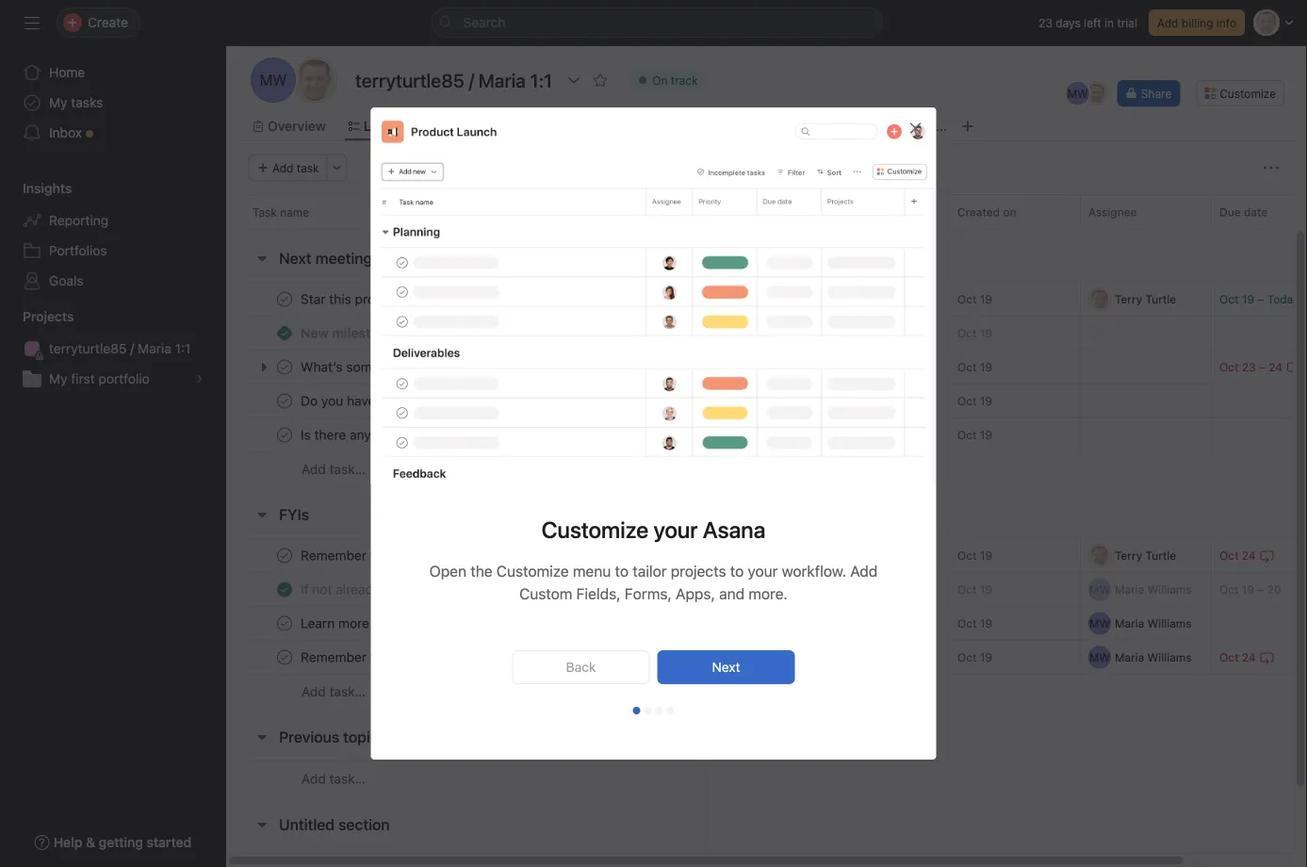 Task type: describe. For each thing, give the bounding box(es) containing it.
hide sidebar image
[[25, 15, 40, 30]]

topic
[[715, 206, 744, 219]]

terryturtle85 / maria 1:1 link
[[11, 334, 215, 364]]

inbox
[[49, 125, 82, 140]]

add inside header fyis tree grid
[[302, 684, 326, 700]]

add task button
[[249, 155, 328, 181]]

today
[[1268, 293, 1300, 306]]

creator for learn more about how to run effective 1:1s cell
[[818, 606, 950, 641]]

days
[[1056, 16, 1081, 29]]

add task… for 1st add task… button from the bottom
[[302, 771, 366, 787]]

topic type field for remember to add discussion topics for the next meeting cell for tt
[[706, 538, 819, 573]]

home link
[[11, 58, 215, 88]]

maria williams inside the creator for star this project cell
[[853, 293, 930, 306]]

collapse task list for this section image for previous topics
[[255, 730, 270, 745]]

Do you have any project updates? text field
[[297, 392, 512, 411]]

header fyis tree grid
[[226, 538, 1308, 709]]

19 for topic type field for if not already scheduled, set up a recurring 1:1 meeting in your calendar cell
[[980, 583, 993, 596]]

home
[[49, 65, 85, 80]]

19 for the topic type field for remember to add discussion topics for the next meeting cell for mw
[[980, 651, 993, 664]]

the
[[471, 562, 493, 580]]

Learn more about how to run effective 1:1s text field
[[297, 614, 565, 633]]

open
[[430, 562, 467, 580]]

fyis
[[279, 506, 309, 524]]

1:1
[[175, 341, 191, 356]]

creator for remember to add discussion topics for the next meeting cell for tt
[[818, 538, 950, 573]]

first
[[71, 371, 95, 387]]

row containing task name
[[226, 194, 1308, 229]]

2 to from the left
[[730, 562, 744, 580]]

created for created by
[[827, 206, 869, 219]]

topic type field for is there anything we should be doing differently? cell
[[706, 418, 819, 453]]

Remember to add discussion topics for the next meeting text field
[[297, 648, 638, 667]]

overview
[[268, 118, 326, 134]]

oct 19 for creator for remember to add discussion topics for the next meeting cell corresponding to tt
[[958, 549, 993, 562]]

customize your asana
[[542, 517, 766, 543]]

reporting
[[49, 213, 109, 228]]

/
[[130, 341, 134, 356]]

by
[[872, 206, 885, 219]]

date
[[1245, 206, 1268, 219]]

share button
[[1118, 80, 1181, 107]]

task
[[253, 206, 277, 219]]

add billing info
[[1158, 16, 1237, 29]]

19 for "topic type field for new milestone" cell
[[980, 327, 993, 340]]

tailor
[[633, 562, 667, 580]]

goals
[[49, 273, 84, 289]]

tasks
[[71, 95, 103, 110]]

insights
[[23, 181, 72, 196]]

due
[[1220, 206, 1241, 219]]

dashboard link
[[787, 116, 870, 137]]

terryturtle85
[[49, 341, 127, 356]]

portfolios link
[[11, 236, 215, 266]]

is there anything we should be doing differently? cell
[[226, 418, 707, 453]]

created on
[[958, 206, 1017, 219]]

untitled section button
[[279, 808, 390, 842]]

task… for 1st add task… button from the bottom
[[330, 771, 366, 787]]

3 add task… button from the top
[[302, 769, 366, 790]]

workflow.
[[782, 562, 847, 580]]

and more.
[[720, 585, 788, 603]]

task… for add task… button inside the header fyis tree grid
[[330, 684, 366, 700]]

– for 20
[[1258, 583, 1265, 596]]

projects element
[[0, 300, 226, 398]]

your asana
[[654, 517, 766, 543]]

topic type field for do you have any project updates? cell
[[706, 384, 819, 419]]

completed image for remember to add discussion topics for the next meeting text box
[[273, 545, 296, 567]]

add task… for add task… button in header next meeting "tree grid"
[[302, 462, 366, 477]]

remember to add discussion topics for the next meeting cell for tt
[[226, 538, 707, 573]]

do you have any project updates? cell
[[226, 384, 707, 419]]

back
[[566, 660, 596, 675]]

portfolio
[[98, 371, 150, 387]]

19 for 'topic type field for is there anything we should be doing differently?' cell
[[980, 429, 993, 442]]

previous topics
[[279, 728, 386, 746]]

add billing info button
[[1149, 9, 1246, 36]]

New milestone text field
[[297, 324, 400, 343]]

topic type field for remember to add discussion topics for the next meeting cell for mw
[[706, 640, 819, 675]]

collapse task list for this section image for next meeting
[[255, 251, 270, 266]]

next button
[[658, 651, 795, 685]]

add inside header next meeting "tree grid"
[[302, 462, 326, 477]]

creator for if not already scheduled, set up a recurring 1:1 meeting in your calendar cell
[[818, 572, 950, 607]]

search list box
[[431, 8, 884, 38]]

oct 19 for creator for if not already scheduled, set up a recurring 1:1 meeting in your calendar cell
[[958, 583, 993, 596]]

reporting link
[[11, 206, 215, 236]]

list
[[364, 118, 386, 134]]

task name
[[253, 206, 309, 219]]

add task… button inside header next meeting "tree grid"
[[302, 459, 366, 480]]

1 add task… row from the top
[[226, 452, 1308, 487]]

creator for new milestone cell
[[818, 316, 950, 351]]

19 for topic type field for do you have any project updates? cell
[[980, 395, 993, 408]]

topic type
[[715, 206, 773, 219]]

add inside add billing info button
[[1158, 16, 1179, 29]]

oct 19 for creator for remember to add discussion topics for the next meeting cell related to mw
[[958, 651, 993, 664]]

terry turtle for fyis
[[1115, 549, 1177, 562]]

list link
[[349, 116, 386, 137]]

back button
[[512, 651, 650, 685]]

search button
[[431, 8, 884, 38]]

mw inside creator for new milestone cell
[[828, 327, 849, 340]]

completed image for do you have any project updates? text field
[[273, 390, 296, 413]]

maria inside creator for do you have any project updates? cell
[[853, 395, 883, 408]]

add task… button inside header fyis tree grid
[[302, 682, 366, 702]]

20
[[1268, 583, 1282, 596]]

header next meeting tree grid
[[226, 282, 1308, 487]]

section
[[339, 816, 390, 834]]

untitled section
[[279, 816, 390, 834]]

next for next meeting
[[279, 249, 312, 267]]

mw inside the creator for star this project cell
[[828, 293, 849, 306]]

3 add task… row from the top
[[226, 761, 1308, 797]]

mw inside creator for is there anything we should be doing differently? cell
[[828, 429, 849, 442]]

name
[[280, 206, 309, 219]]

goals link
[[11, 266, 215, 296]]

terryturtle85 / maria 1:1
[[49, 341, 191, 356]]

repeats image for maria williams
[[1260, 650, 1275, 665]]

williams inside creator for new milestone cell
[[886, 327, 930, 340]]

dashboard
[[802, 118, 870, 134]]

remember to add discussion topics for the next meeting cell for mw
[[226, 640, 707, 675]]

topic type field for learn more about how to run effective 1:1s cell
[[706, 606, 819, 641]]

oct 19 for creator for is there anything we should be doing differently? cell
[[958, 429, 993, 442]]

previous topics button
[[279, 720, 386, 754]]

my tasks link
[[11, 88, 215, 118]]

23
[[1039, 16, 1053, 29]]

1 to from the left
[[615, 562, 629, 580]]

my tasks
[[49, 95, 103, 110]]

fyis button
[[279, 498, 309, 532]]

oct 24 for terry turtle
[[1220, 549, 1257, 562]]

If not already scheduled, set up a recurring 1:1 meeting in your calendar text field
[[297, 580, 638, 599]]

add inside add task button
[[272, 161, 294, 174]]

insights button
[[0, 179, 72, 198]]

maria inside creator for is there anything we should be doing differently? cell
[[853, 429, 883, 442]]

projects
[[671, 562, 727, 580]]



Task type: locate. For each thing, give the bounding box(es) containing it.
task… inside header next meeting "tree grid"
[[330, 462, 366, 477]]

williams inside creator for is there anything we should be doing differently? cell
[[886, 429, 930, 442]]

williams inside the creator for star this project cell
[[886, 293, 930, 306]]

custom
[[520, 585, 573, 603]]

0 vertical spatial turtle
[[1146, 293, 1177, 306]]

due date
[[1220, 206, 1268, 219]]

task… down do you have any project updates? text field
[[330, 462, 366, 477]]

oct 24
[[1220, 549, 1257, 562], [1220, 651, 1257, 664]]

1 completed image from the top
[[273, 390, 296, 413]]

next meeting
[[279, 249, 373, 267]]

terry inside header next meeting "tree grid"
[[1115, 293, 1143, 306]]

customize inside 'open the customize menu to tailor projects to your workflow. add custom fields, forms, apps, and more.'
[[497, 562, 569, 580]]

add task… up previous topics button
[[302, 684, 366, 700]]

maria williams inside creator for is there anything we should be doing differently? cell
[[853, 429, 930, 442]]

left
[[1084, 16, 1102, 29]]

5 completed checkbox from the top
[[273, 646, 296, 669]]

williams inside creator for do you have any project updates? cell
[[886, 395, 930, 408]]

add left task
[[272, 161, 294, 174]]

1 turtle from the top
[[1146, 293, 1177, 306]]

collapse task list for this section image left fyis button
[[255, 507, 270, 522]]

1 completed checkbox from the top
[[273, 288, 296, 311]]

oct 24 up oct 19 – 20
[[1220, 549, 1257, 562]]

add task
[[272, 161, 319, 174]]

1 vertical spatial –
[[1258, 583, 1265, 596]]

3 add task… from the top
[[302, 771, 366, 787]]

completed image for tt
[[273, 288, 296, 311]]

board
[[447, 118, 484, 134]]

1 vertical spatial terry turtle
[[1115, 549, 1177, 562]]

Remember to add discussion topics for the next meeting text field
[[297, 546, 638, 565]]

task… down previous topics
[[330, 771, 366, 787]]

add left billing
[[1158, 16, 1179, 29]]

creator for remember to add discussion topics for the next meeting cell down creator for if not already scheduled, set up a recurring 1:1 meeting in your calendar cell
[[818, 640, 950, 675]]

1 – from the top
[[1258, 293, 1265, 306]]

task… for add task… button in header next meeting "tree grid"
[[330, 462, 366, 477]]

1 add task… from the top
[[302, 462, 366, 477]]

collapse task list for this section image for fyis
[[255, 507, 270, 522]]

0 horizontal spatial to
[[615, 562, 629, 580]]

0 vertical spatial topic type field for remember to add discussion topics for the next meeting cell
[[706, 538, 819, 573]]

1 vertical spatial completed checkbox
[[273, 545, 296, 567]]

1 24 from the top
[[1243, 549, 1257, 562]]

my inside projects element
[[49, 371, 67, 387]]

1 collapse task list for this section image from the top
[[255, 507, 270, 522]]

completed checkbox up "completed milestone" option
[[273, 288, 296, 311]]

completed checkbox inside remember to add discussion topics for the next meeting cell
[[273, 646, 296, 669]]

completed checkbox for learn more about how to run effective 1:1s text field
[[273, 612, 296, 635]]

terry turtle inside header next meeting "tree grid"
[[1115, 293, 1177, 306]]

turtle for fyis
[[1146, 549, 1177, 562]]

add task… for add task… button inside the header fyis tree grid
[[302, 684, 366, 700]]

repeats image up 20
[[1260, 548, 1275, 563]]

0 vertical spatial oct 24
[[1220, 549, 1257, 562]]

terry for next meeting
[[1115, 293, 1143, 306]]

2 repeats image from the top
[[1260, 650, 1275, 665]]

turtle inside header next meeting "tree grid"
[[1146, 293, 1177, 306]]

1 completed image from the top
[[273, 288, 296, 311]]

1 remember to add discussion topics for the next meeting cell from the top
[[226, 538, 707, 573]]

completed checkbox for do you have any project updates? text field
[[273, 390, 296, 413]]

remember to add discussion topics for the next meeting cell up if not already scheduled, set up a recurring 1:1 meeting in your calendar text field
[[226, 538, 707, 573]]

– left 20
[[1258, 583, 1265, 596]]

3 completed image from the top
[[273, 545, 296, 567]]

my for my first portfolio
[[49, 371, 67, 387]]

share
[[1142, 87, 1172, 100]]

0 horizontal spatial created
[[827, 206, 869, 219]]

add task… row
[[226, 452, 1308, 487], [226, 674, 1308, 709], [226, 761, 1308, 797]]

board link
[[432, 116, 484, 137]]

repeats image for terry turtle
[[1260, 548, 1275, 563]]

19 for the topic type field for learn more about how to run effective 1:1s cell
[[980, 617, 993, 630]]

mw
[[260, 71, 287, 89], [1068, 87, 1089, 100], [828, 293, 849, 306], [828, 327, 849, 340], [828, 395, 849, 408], [828, 429, 849, 442], [1090, 583, 1111, 596], [1090, 617, 1111, 630], [1090, 651, 1111, 664]]

0 vertical spatial terry
[[1115, 293, 1143, 306]]

3 completed checkbox from the top
[[273, 578, 296, 601]]

2 task… from the top
[[330, 684, 366, 700]]

2 completed image from the top
[[273, 612, 296, 635]]

2 24 from the top
[[1243, 651, 1257, 664]]

add down "previous"
[[302, 771, 326, 787]]

1 vertical spatial creator for remember to add discussion topics for the next meeting cell
[[818, 640, 950, 675]]

– for today
[[1258, 293, 1265, 306]]

your
[[748, 562, 778, 580]]

completed checkbox inside if not already scheduled, set up a recurring 1:1 meeting in your calendar 'cell'
[[273, 578, 296, 601]]

add right 'workflow.'
[[851, 562, 878, 580]]

collapse task list for this section image
[[255, 507, 270, 522], [255, 730, 270, 745]]

projects button
[[0, 307, 74, 326]]

1 vertical spatial topic type field for remember to add discussion topics for the next meeting cell
[[706, 640, 819, 675]]

completed checkbox inside learn more about how to run effective 1:1s cell
[[273, 612, 296, 635]]

0 vertical spatial my
[[49, 95, 67, 110]]

my inside global element
[[49, 95, 67, 110]]

1 oct 19 from the top
[[958, 293, 993, 306]]

learn more about how to run effective 1:1s cell
[[226, 606, 707, 641]]

2 created from the left
[[958, 206, 1000, 219]]

2 completed checkbox from the top
[[273, 545, 296, 567]]

1 collapse task list for this section image from the top
[[255, 251, 270, 266]]

to left your
[[730, 562, 744, 580]]

0 vertical spatial –
[[1258, 293, 1265, 306]]

collapse task list for this section image left untitled
[[255, 817, 270, 833]]

new milestone cell
[[226, 316, 707, 351]]

1 my from the top
[[49, 95, 67, 110]]

completed image inside is there anything we should be doing differently? cell
[[273, 424, 296, 446]]

turtle
[[1146, 293, 1177, 306], [1146, 549, 1177, 562]]

search
[[463, 15, 506, 30]]

next meeting button
[[279, 241, 373, 275]]

williams
[[886, 293, 930, 306], [886, 327, 930, 340], [886, 395, 930, 408], [886, 429, 930, 442], [1148, 583, 1192, 596], [1148, 617, 1192, 630], [1148, 651, 1192, 664]]

to left tailor
[[615, 562, 629, 580]]

forms,
[[625, 585, 672, 603]]

oct 19 – today
[[1220, 293, 1300, 306]]

global element
[[0, 46, 226, 159]]

my
[[49, 95, 67, 110], [49, 371, 67, 387]]

portfolios
[[49, 243, 107, 258]]

1 horizontal spatial next
[[712, 660, 741, 675]]

1 topic type field for remember to add discussion topics for the next meeting cell from the top
[[706, 538, 819, 573]]

0 vertical spatial completed image
[[273, 288, 296, 311]]

terry for fyis
[[1115, 549, 1143, 562]]

1 created from the left
[[827, 206, 869, 219]]

completed checkbox down fyis button
[[273, 545, 296, 567]]

1 terry turtle from the top
[[1115, 293, 1177, 306]]

trial
[[1118, 16, 1138, 29]]

customize up the menu
[[542, 517, 649, 543]]

add to starred image
[[593, 73, 608, 88]]

Star this project text field
[[297, 290, 404, 309]]

8 oct 19 from the top
[[958, 651, 993, 664]]

Is there anything we should be doing differently? text field
[[297, 426, 602, 445]]

insights element
[[0, 172, 226, 300]]

remember to add discussion topics for the next meeting cell down learn more about how to run effective 1:1s text field
[[226, 640, 707, 675]]

2 oct 24 from the top
[[1220, 651, 1257, 664]]

2 topic type field for remember to add discussion topics for the next meeting cell from the top
[[706, 640, 819, 675]]

my first portfolio
[[49, 371, 150, 387]]

repeats image
[[1260, 548, 1275, 563], [1260, 650, 1275, 665]]

completed milestone image
[[277, 326, 292, 341]]

completed image inside do you have any project updates? cell
[[273, 390, 296, 413]]

tt inside header fyis tree grid
[[1093, 549, 1108, 562]]

oct 19
[[958, 293, 993, 306], [958, 327, 993, 340], [958, 395, 993, 408], [958, 429, 993, 442], [958, 549, 993, 562], [958, 583, 993, 596], [958, 617, 993, 630], [958, 651, 993, 664]]

apps,
[[676, 585, 716, 603]]

– inside header next meeting "tree grid"
[[1258, 293, 1265, 306]]

add task… button down previous topics
[[302, 769, 366, 790]]

terry turtle for next meeting
[[1115, 293, 1177, 306]]

2 add task… button from the top
[[302, 682, 366, 702]]

1 completed checkbox from the top
[[273, 390, 296, 413]]

task
[[297, 161, 319, 174]]

add task… button up fyis button
[[302, 459, 366, 480]]

0 vertical spatial add task… button
[[302, 459, 366, 480]]

1 vertical spatial next
[[712, 660, 741, 675]]

2 vertical spatial task…
[[330, 771, 366, 787]]

collapse task list for this section image down task
[[255, 251, 270, 266]]

completed image for mw
[[273, 612, 296, 635]]

next down the name
[[279, 249, 312, 267]]

0 vertical spatial completed checkbox
[[273, 288, 296, 311]]

2 add task… from the top
[[302, 684, 366, 700]]

0 vertical spatial collapse task list for this section image
[[255, 251, 270, 266]]

0 vertical spatial add task…
[[302, 462, 366, 477]]

creator for star this project cell
[[818, 282, 950, 317]]

4 completed checkbox from the top
[[273, 612, 296, 635]]

1 vertical spatial terry
[[1115, 549, 1143, 562]]

created left on
[[958, 206, 1000, 219]]

Completed milestone checkbox
[[277, 326, 292, 341]]

previous
[[279, 728, 340, 746]]

1 oct 24 from the top
[[1220, 549, 1257, 562]]

my for my tasks
[[49, 95, 67, 110]]

topic type field for star this project cell
[[706, 282, 819, 317]]

None text field
[[351, 63, 557, 97]]

oct 19 for creator for new milestone cell
[[958, 327, 993, 340]]

assignee
[[1089, 206, 1138, 219]]

next
[[279, 249, 312, 267], [712, 660, 741, 675]]

0 vertical spatial add task… row
[[226, 452, 1308, 487]]

1 vertical spatial my
[[49, 371, 67, 387]]

info
[[1217, 16, 1237, 29]]

open the customize menu to tailor projects to your workflow. add custom fields, forms, apps, and more.
[[430, 562, 878, 603]]

task… inside header fyis tree grid
[[330, 684, 366, 700]]

inbox link
[[11, 118, 215, 148]]

completed image inside learn more about how to run effective 1:1s cell
[[273, 612, 296, 635]]

1 vertical spatial collapse task list for this section image
[[255, 817, 270, 833]]

billing
[[1182, 16, 1214, 29]]

created by
[[827, 206, 885, 219]]

19
[[980, 293, 993, 306], [1243, 293, 1255, 306], [980, 327, 993, 340], [980, 395, 993, 408], [980, 429, 993, 442], [980, 549, 993, 562], [980, 583, 993, 596], [1243, 583, 1255, 596], [980, 617, 993, 630], [980, 651, 993, 664]]

completed checkbox for if not already scheduled, set up a recurring 1:1 meeting in your calendar text field
[[273, 578, 296, 601]]

completed checkbox for is there anything we should be doing differently? text box
[[273, 424, 296, 446]]

add task… inside header next meeting "tree grid"
[[302, 462, 366, 477]]

completed checkbox inside is there anything we should be doing differently? cell
[[273, 424, 296, 446]]

0 vertical spatial collapse task list for this section image
[[255, 507, 270, 522]]

my left 'first' on the top left of the page
[[49, 371, 67, 387]]

0 vertical spatial 24
[[1243, 549, 1257, 562]]

completed checkbox for remember to add discussion topics for the next meeting text field
[[273, 646, 296, 669]]

to
[[615, 562, 629, 580], [730, 562, 744, 580]]

19 for topic type field for star this project 'cell' in the top right of the page
[[980, 293, 993, 306]]

untitled
[[279, 816, 335, 834]]

2 terry turtle from the top
[[1115, 549, 1177, 562]]

completed checkbox inside remember to add discussion topics for the next meeting cell
[[273, 545, 296, 567]]

maria williams inside creator for new milestone cell
[[853, 327, 930, 340]]

0 vertical spatial next
[[279, 249, 312, 267]]

next inside button
[[279, 249, 312, 267]]

0 vertical spatial terry turtle
[[1115, 293, 1177, 306]]

maria williams
[[853, 293, 930, 306], [853, 327, 930, 340], [853, 395, 930, 408], [853, 429, 930, 442], [1115, 583, 1192, 596], [1115, 617, 1192, 630], [1115, 651, 1192, 664]]

if not already scheduled, set up a recurring 1:1 meeting in your calendar cell
[[226, 572, 707, 607]]

add task… down previous topics
[[302, 771, 366, 787]]

24 down oct 19 – 20
[[1243, 651, 1257, 664]]

turtle for next meeting
[[1146, 293, 1177, 306]]

1 vertical spatial repeats image
[[1260, 650, 1275, 665]]

projects
[[23, 309, 74, 324]]

completed image for remember to add discussion topics for the next meeting text field
[[273, 646, 296, 669]]

6 oct 19 from the top
[[958, 583, 993, 596]]

1 horizontal spatial to
[[730, 562, 744, 580]]

1 vertical spatial add task… button
[[302, 682, 366, 702]]

topic type field for remember to add discussion topics for the next meeting cell down and more.
[[706, 640, 819, 675]]

star this project cell
[[226, 282, 707, 317]]

completed checkbox for next meeting
[[273, 288, 296, 311]]

1 vertical spatial 24
[[1243, 651, 1257, 664]]

on
[[1004, 206, 1017, 219]]

1 vertical spatial customize
[[497, 562, 569, 580]]

1 vertical spatial turtle
[[1146, 549, 1177, 562]]

task… up previous topics button
[[330, 684, 366, 700]]

completed image inside if not already scheduled, set up a recurring 1:1 meeting in your calendar 'cell'
[[273, 578, 296, 601]]

maria inside projects element
[[138, 341, 171, 356]]

oct 19 for creator for do you have any project updates? cell on the right top of page
[[958, 395, 993, 408]]

completed checkbox inside star this project cell
[[273, 288, 296, 311]]

2 vertical spatial add task… row
[[226, 761, 1308, 797]]

4 oct 19 from the top
[[958, 429, 993, 442]]

created left by
[[827, 206, 869, 219]]

completed image
[[273, 390, 296, 413], [273, 424, 296, 446], [273, 545, 296, 567], [273, 578, 296, 601], [273, 646, 296, 669]]

1 vertical spatial add task…
[[302, 684, 366, 700]]

repeats image
[[1287, 360, 1302, 375]]

repeats image down 20
[[1260, 650, 1275, 665]]

customize up custom
[[497, 562, 569, 580]]

24 for maria williams
[[1243, 651, 1257, 664]]

7 oct 19 from the top
[[958, 617, 993, 630]]

meeting
[[316, 249, 373, 267]]

1 repeats image from the top
[[1260, 548, 1275, 563]]

overview link
[[253, 116, 326, 137]]

1 vertical spatial task…
[[330, 684, 366, 700]]

add task… inside header fyis tree grid
[[302, 684, 366, 700]]

0 vertical spatial task…
[[330, 462, 366, 477]]

next for next
[[712, 660, 741, 675]]

19 for the topic type field for remember to add discussion topics for the next meeting cell corresponding to tt
[[980, 549, 993, 562]]

1 vertical spatial remember to add discussion topics for the next meeting cell
[[226, 640, 707, 675]]

my first portfolio link
[[11, 364, 215, 394]]

2 collapse task list for this section image from the top
[[255, 730, 270, 745]]

2 completed checkbox from the top
[[273, 424, 296, 446]]

terry
[[1115, 293, 1143, 306], [1115, 549, 1143, 562]]

1 vertical spatial collapse task list for this section image
[[255, 730, 270, 745]]

collapse task list for this section image left "previous"
[[255, 730, 270, 745]]

maria williams inside creator for do you have any project updates? cell
[[853, 395, 930, 408]]

add inside 'open the customize menu to tailor projects to your workflow. add custom fields, forms, apps, and more.'
[[851, 562, 878, 580]]

add task… button
[[302, 459, 366, 480], [302, 682, 366, 702], [302, 769, 366, 790]]

oct 19 for creator for learn more about how to run effective 1:1s cell
[[958, 617, 993, 630]]

1 vertical spatial oct 24
[[1220, 651, 1257, 664]]

add up "previous"
[[302, 684, 326, 700]]

add task… up fyis button
[[302, 462, 366, 477]]

topic type field for remember to add discussion topics for the next meeting cell
[[706, 538, 819, 573], [706, 640, 819, 675]]

completed checkbox inside do you have any project updates? cell
[[273, 390, 296, 413]]

0 horizontal spatial next
[[279, 249, 312, 267]]

3 oct 19 from the top
[[958, 395, 993, 408]]

2 vertical spatial add task… button
[[302, 769, 366, 790]]

2 terry from the top
[[1115, 549, 1143, 562]]

turtle inside header fyis tree grid
[[1146, 549, 1177, 562]]

1 add task… button from the top
[[302, 459, 366, 480]]

topics
[[343, 728, 386, 746]]

topic type field for if not already scheduled, set up a recurring 1:1 meeting in your calendar cell
[[706, 572, 819, 607]]

–
[[1258, 293, 1265, 306], [1258, 583, 1265, 596]]

oct
[[958, 293, 977, 306], [1220, 293, 1239, 306], [958, 327, 977, 340], [958, 395, 977, 408], [958, 429, 977, 442], [958, 549, 977, 562], [1220, 549, 1239, 562], [958, 583, 977, 596], [1220, 583, 1239, 596], [958, 617, 977, 630], [958, 651, 977, 664], [1220, 651, 1239, 664]]

creator for remember to add discussion topics for the next meeting cell up creator for learn more about how to run effective 1:1s cell
[[818, 538, 950, 573]]

next inside button
[[712, 660, 741, 675]]

row
[[226, 194, 1308, 229], [249, 228, 1308, 230], [226, 282, 1308, 317], [226, 316, 1308, 351], [226, 384, 1308, 419], [226, 418, 1308, 453], [226, 538, 1308, 573], [226, 572, 1308, 607], [226, 606, 1308, 641], [226, 640, 1308, 675], [226, 849, 1308, 867]]

terry inside header fyis tree grid
[[1115, 549, 1143, 562]]

3 task… from the top
[[330, 771, 366, 787]]

fields,
[[577, 585, 621, 603]]

24
[[1243, 549, 1257, 562], [1243, 651, 1257, 664]]

1 horizontal spatial created
[[958, 206, 1000, 219]]

maria inside creator for new milestone cell
[[853, 327, 883, 340]]

terry turtle inside header fyis tree grid
[[1115, 549, 1177, 562]]

completed image
[[273, 288, 296, 311], [273, 612, 296, 635]]

oct 24 for maria williams
[[1220, 651, 1257, 664]]

topic type field for remember to add discussion topics for the next meeting cell up and more.
[[706, 538, 819, 573]]

– inside header fyis tree grid
[[1258, 583, 1265, 596]]

creator for remember to add discussion topics for the next meeting cell for mw
[[818, 640, 950, 675]]

created
[[827, 206, 869, 219], [958, 206, 1000, 219]]

2 add task… row from the top
[[226, 674, 1308, 709]]

in
[[1105, 16, 1115, 29]]

completed image for if not already scheduled, set up a recurring 1:1 meeting in your calendar text field
[[273, 578, 296, 601]]

5 oct 19 from the top
[[958, 549, 993, 562]]

add task… button up previous topics button
[[302, 682, 366, 702]]

next down the topic type field for learn more about how to run effective 1:1s cell
[[712, 660, 741, 675]]

0 vertical spatial customize
[[542, 517, 649, 543]]

1 task… from the top
[[330, 462, 366, 477]]

2 – from the top
[[1258, 583, 1265, 596]]

0 vertical spatial repeats image
[[1260, 548, 1275, 563]]

completed image for is there anything we should be doing differently? text box
[[273, 424, 296, 446]]

collapse task list for this section image
[[255, 251, 270, 266], [255, 817, 270, 833]]

24 for terry turtle
[[1243, 549, 1257, 562]]

add up fyis button
[[302, 462, 326, 477]]

oct 19 for the creator for star this project cell at right top
[[958, 293, 993, 306]]

topic type field for new milestone cell
[[706, 316, 819, 351]]

2 turtle from the top
[[1146, 549, 1177, 562]]

23 days left in trial
[[1039, 16, 1138, 29]]

created for created on
[[958, 206, 1000, 219]]

4 completed image from the top
[[273, 578, 296, 601]]

2 collapse task list for this section image from the top
[[255, 817, 270, 833]]

add task…
[[302, 462, 366, 477], [302, 684, 366, 700], [302, 771, 366, 787]]

my left tasks
[[49, 95, 67, 110]]

24 up oct 19 – 20
[[1243, 549, 1257, 562]]

0 vertical spatial creator for remember to add discussion topics for the next meeting cell
[[818, 538, 950, 573]]

remember to add discussion topics for the next meeting cell
[[226, 538, 707, 573], [226, 640, 707, 675]]

2 completed image from the top
[[273, 424, 296, 446]]

oct 19 – 20
[[1220, 583, 1282, 596]]

menu
[[573, 562, 611, 580]]

task…
[[330, 462, 366, 477], [330, 684, 366, 700], [330, 771, 366, 787]]

2 my from the top
[[49, 371, 67, 387]]

tt inside header next meeting "tree grid"
[[1093, 293, 1108, 306]]

collapse task list for this section image for untitled section
[[255, 817, 270, 833]]

mw inside creator for do you have any project updates? cell
[[828, 395, 849, 408]]

2 creator for remember to add discussion topics for the next meeting cell from the top
[[818, 640, 950, 675]]

oct 24 down oct 19 – 20
[[1220, 651, 1257, 664]]

1 creator for remember to add discussion topics for the next meeting cell from the top
[[818, 538, 950, 573]]

5 completed image from the top
[[273, 646, 296, 669]]

type
[[747, 206, 773, 219]]

1 vertical spatial completed image
[[273, 612, 296, 635]]

customize
[[542, 517, 649, 543], [497, 562, 569, 580]]

creator for remember to add discussion topics for the next meeting cell
[[818, 538, 950, 573], [818, 640, 950, 675]]

completed image inside star this project cell
[[273, 288, 296, 311]]

Completed checkbox
[[273, 390, 296, 413], [273, 424, 296, 446], [273, 578, 296, 601], [273, 612, 296, 635], [273, 646, 296, 669]]

creator for is there anything we should be doing differently? cell
[[818, 418, 950, 453]]

2 remember to add discussion topics for the next meeting cell from the top
[[226, 640, 707, 675]]

1 terry from the top
[[1115, 293, 1143, 306]]

completed checkbox for fyis
[[273, 545, 296, 567]]

1 vertical spatial add task… row
[[226, 674, 1308, 709]]

– left today
[[1258, 293, 1265, 306]]

Completed checkbox
[[273, 288, 296, 311], [273, 545, 296, 567]]

maria inside the creator for star this project cell
[[853, 293, 883, 306]]

creator for do you have any project updates? cell
[[818, 384, 950, 419]]

2 oct 19 from the top
[[958, 327, 993, 340]]

close this dialog image
[[908, 121, 924, 136]]

0 vertical spatial remember to add discussion topics for the next meeting cell
[[226, 538, 707, 573]]

2 vertical spatial add task…
[[302, 771, 366, 787]]



Task type: vqa. For each thing, say whether or not it's contained in the screenshot.
the workspace
no



